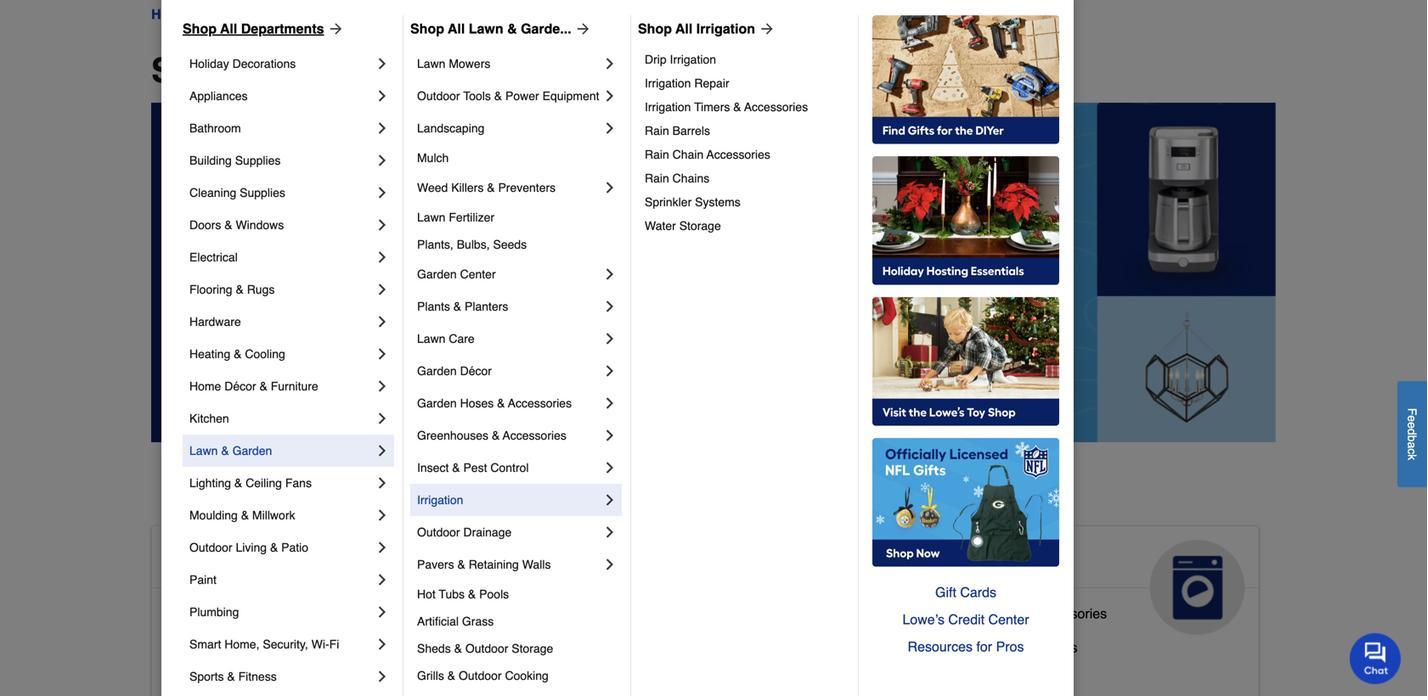 Task type: vqa. For each thing, say whether or not it's contained in the screenshot.
the topmost Rain
yes



Task type: locate. For each thing, give the bounding box(es) containing it.
furniture down heating & cooling link
[[271, 380, 318, 393]]

supplies
[[235, 154, 281, 167], [240, 186, 285, 200], [605, 633, 657, 649]]

0 vertical spatial décor
[[460, 364, 492, 378]]

lawn left mowers
[[417, 57, 446, 71]]

garden up the lighting & ceiling fans
[[232, 444, 272, 458]]

accessible for accessible bedroom
[[166, 640, 231, 656]]

lawn up mowers
[[469, 21, 503, 37]]

home décor & furniture link
[[189, 370, 374, 403]]

departments for shop
[[297, 51, 505, 90]]

irrigation timers & accessories link
[[645, 95, 846, 119]]

arrow right image inside shop all lawn & garde... link
[[571, 20, 592, 37]]

& left the pest
[[452, 461, 460, 475]]

0 horizontal spatial shop
[[183, 21, 217, 37]]

garde...
[[521, 21, 571, 37]]

livestock supplies link
[[544, 629, 657, 663]]

& right parts
[[1022, 606, 1031, 622]]

lighting
[[189, 477, 231, 490]]

& left pros
[[985, 640, 994, 656]]

1 vertical spatial center
[[988, 612, 1029, 628]]

accessories
[[744, 100, 808, 114], [707, 148, 770, 161], [508, 397, 572, 410], [503, 429, 566, 443], [1034, 606, 1107, 622]]

chevron right image for garden center
[[601, 266, 618, 283]]

all for lawn
[[448, 21, 465, 37]]

shop up drip
[[638, 21, 672, 37]]

lawn down kitchen
[[189, 444, 218, 458]]

garden inside "garden center" link
[[417, 268, 457, 281]]

garden inside lawn & garden link
[[232, 444, 272, 458]]

lawn down plants
[[417, 332, 446, 346]]

lawn mowers link
[[417, 48, 601, 80]]

irrigation repair
[[645, 76, 729, 90]]

chevron right image
[[374, 87, 391, 104], [374, 120, 391, 137], [374, 152, 391, 169], [601, 179, 618, 196], [601, 266, 618, 283], [601, 298, 618, 315], [601, 330, 618, 347], [601, 363, 618, 380], [374, 378, 391, 395], [601, 395, 618, 412], [601, 427, 618, 444], [374, 443, 391, 460], [601, 492, 618, 509], [601, 524, 618, 541], [374, 539, 391, 556], [601, 556, 618, 573], [374, 604, 391, 621], [374, 636, 391, 653], [374, 669, 391, 685]]

chevron right image
[[374, 55, 391, 72], [601, 55, 618, 72], [601, 87, 618, 104], [601, 120, 618, 137], [374, 184, 391, 201], [374, 217, 391, 234], [374, 249, 391, 266], [374, 281, 391, 298], [374, 313, 391, 330], [374, 346, 391, 363], [374, 410, 391, 427], [601, 460, 618, 477], [374, 475, 391, 492], [374, 507, 391, 524], [374, 572, 391, 589]]

irrigation down insect
[[417, 494, 463, 507]]

outdoor down moulding
[[189, 541, 232, 555]]

0 horizontal spatial care
[[449, 332, 475, 346]]

storage up cooking
[[512, 642, 553, 656]]

bathroom
[[189, 121, 241, 135], [234, 606, 293, 622]]

2 shop from the left
[[410, 21, 444, 37]]

chevron right image for insect & pest control
[[601, 460, 618, 477]]

0 vertical spatial supplies
[[235, 154, 281, 167]]

shop up lawn mowers
[[410, 21, 444, 37]]

1 rain from the top
[[645, 124, 669, 138]]

rain chain accessories
[[645, 148, 770, 161]]

appliances link down decorations at the top left
[[189, 80, 374, 112]]

water storage link
[[645, 214, 846, 238]]

irrigation inside the 'shop all irrigation' link
[[696, 21, 755, 37]]

2 arrow right image from the left
[[571, 20, 592, 37]]

bathroom up smart home, security, wi-fi
[[234, 606, 293, 622]]

landscaping link
[[417, 112, 601, 144]]

sheds & outdoor storage
[[417, 642, 553, 656]]

0 vertical spatial center
[[460, 268, 496, 281]]

plumbing
[[189, 606, 239, 619]]

1 vertical spatial pet
[[544, 667, 565, 683]]

0 horizontal spatial arrow right image
[[324, 20, 344, 37]]

planters
[[465, 300, 508, 313]]

lawn for lawn care
[[417, 332, 446, 346]]

décor up "hoses"
[[460, 364, 492, 378]]

fi
[[329, 638, 339, 652]]

accessible down smart
[[166, 674, 231, 690]]

irrigation inside irrigation repair link
[[645, 76, 691, 90]]

irrigation up irrigation repair
[[670, 53, 716, 66]]

2 accessible from the top
[[166, 606, 231, 622]]

moulding
[[189, 509, 238, 522]]

credit
[[948, 612, 985, 628]]

chevron right image for plants & planters
[[601, 298, 618, 315]]

accessories up chillers
[[1034, 606, 1107, 622]]

accessible entry & home link
[[166, 670, 319, 697]]

1 horizontal spatial pet
[[654, 547, 691, 574]]

accessible for accessible entry & home
[[166, 674, 231, 690]]

arrow right image up shop all departments
[[324, 20, 344, 37]]

enjoy savings year-round. no matter what you're shopping for, find what you need at a great price. image
[[151, 103, 1276, 442]]

shop for shop all lawn & garde...
[[410, 21, 444, 37]]

& inside "link"
[[985, 640, 994, 656]]

& down cooling
[[259, 380, 267, 393]]

accessories up rain chains link
[[707, 148, 770, 161]]

accessible bedroom link
[[166, 636, 290, 670]]

all up drip irrigation on the top
[[675, 21, 693, 37]]

e up d
[[1405, 416, 1419, 422]]

chevron right image for bathroom
[[374, 120, 391, 137]]

& left patio
[[270, 541, 278, 555]]

e up b at the right bottom of the page
[[1405, 422, 1419, 429]]

0 horizontal spatial appliances link
[[189, 80, 374, 112]]

holiday decorations
[[189, 57, 296, 71]]

2 rain from the top
[[645, 148, 669, 161]]

irrigation inside irrigation link
[[417, 494, 463, 507]]

3 shop from the left
[[638, 21, 672, 37]]

storage
[[679, 219, 721, 233], [512, 642, 553, 656]]

accessible up smart
[[166, 606, 231, 622]]

rain for rain chains
[[645, 172, 669, 185]]

shop for shop all departments
[[183, 21, 217, 37]]

hot tubs & pools link
[[417, 581, 618, 608]]

departments up holiday decorations
[[204, 6, 282, 22]]

parts
[[986, 606, 1018, 622]]

all up lawn mowers
[[448, 21, 465, 37]]

center up pros
[[988, 612, 1029, 628]]

irrigation for irrigation
[[417, 494, 463, 507]]

rain
[[645, 124, 669, 138], [645, 148, 669, 161], [645, 172, 669, 185]]

outdoor tools & power equipment link
[[417, 80, 601, 112]]

garden down plants,
[[417, 268, 457, 281]]

resources for pros
[[908, 639, 1024, 655]]

0 horizontal spatial décor
[[224, 380, 256, 393]]

outdoor for outdoor tools & power equipment
[[417, 89, 460, 103]]

appliances image
[[1150, 540, 1245, 635]]

chevron right image for moulding & millwork
[[374, 507, 391, 524]]

2 vertical spatial supplies
[[605, 633, 657, 649]]

accessible home link
[[152, 527, 502, 635]]

rain chain accessories link
[[645, 143, 846, 166]]

rain left barrels
[[645, 124, 669, 138]]

2 e from the top
[[1405, 422, 1419, 429]]

lawn for lawn & garden
[[189, 444, 218, 458]]

shop up holiday
[[183, 21, 217, 37]]

care inside animal & pet care
[[544, 574, 597, 601]]

sheds
[[417, 642, 451, 656]]

supplies up cleaning supplies
[[235, 154, 281, 167]]

1 vertical spatial storage
[[512, 642, 553, 656]]

1 vertical spatial rain
[[645, 148, 669, 161]]

0 horizontal spatial center
[[460, 268, 496, 281]]

& right tubs
[[468, 588, 476, 601]]

departments
[[204, 6, 282, 22], [241, 21, 324, 37], [297, 51, 505, 90]]

outdoor up landscaping
[[417, 89, 460, 103]]

chevron right image for appliances
[[374, 87, 391, 104]]

1 horizontal spatial appliances link
[[909, 527, 1259, 635]]

appliances down holiday
[[189, 89, 248, 103]]

0 vertical spatial rain
[[645, 124, 669, 138]]

1 horizontal spatial center
[[988, 612, 1029, 628]]

outdoor up pavers
[[417, 526, 460, 539]]

irrigation inside irrigation timers & accessories link
[[645, 100, 691, 114]]

all for irrigation
[[675, 21, 693, 37]]

& right pavers
[[457, 558, 465, 572]]

building supplies
[[189, 154, 281, 167]]

departments for shop
[[241, 21, 324, 37]]

supplies up windows
[[240, 186, 285, 200]]

& left garde...
[[507, 21, 517, 37]]

shop all irrigation
[[638, 21, 755, 37]]

garden down lawn care
[[417, 364, 457, 378]]

& left ceiling in the bottom of the page
[[234, 477, 242, 490]]

0 vertical spatial care
[[449, 332, 475, 346]]

chevron right image for kitchen
[[374, 410, 391, 427]]

garden inside garden décor link
[[417, 364, 457, 378]]

houses,
[[607, 667, 657, 683]]

drainage
[[463, 526, 512, 539]]

appliances link up chillers
[[909, 527, 1259, 635]]

& up rain barrels link
[[733, 100, 741, 114]]

grills & outdoor cooking link
[[417, 663, 618, 690]]

4 accessible from the top
[[166, 674, 231, 690]]

1 horizontal spatial arrow right image
[[571, 20, 592, 37]]

outdoor inside "link"
[[417, 526, 460, 539]]

lawn up plants,
[[417, 211, 446, 224]]

arrow right image for shop all lawn & garde...
[[571, 20, 592, 37]]

1 arrow right image from the left
[[324, 20, 344, 37]]

0 vertical spatial pet
[[654, 547, 691, 574]]

water storage
[[645, 219, 721, 233]]

3 arrow right image from the left
[[755, 20, 776, 37]]

irrigation down drip
[[645, 76, 691, 90]]

all up holiday decorations
[[220, 21, 237, 37]]

arrow right image up equipment
[[571, 20, 592, 37]]

rain left chain
[[645, 148, 669, 161]]

lawn care link
[[417, 323, 601, 355]]

care down walls
[[544, 574, 597, 601]]

care down plants & planters
[[449, 332, 475, 346]]

chevron right image for outdoor living & patio
[[374, 539, 391, 556]]

2 vertical spatial rain
[[645, 172, 669, 185]]

accessible up sports
[[166, 640, 231, 656]]

1 horizontal spatial care
[[544, 574, 597, 601]]

décor
[[460, 364, 492, 378], [224, 380, 256, 393]]

1 horizontal spatial appliances
[[923, 547, 1050, 574]]

pet
[[654, 547, 691, 574], [544, 667, 565, 683]]

arrow right image inside shop all departments link
[[324, 20, 344, 37]]

cooking
[[505, 669, 549, 683]]

1 shop from the left
[[183, 21, 217, 37]]

outdoor tools & power equipment
[[417, 89, 599, 103]]

1 horizontal spatial storage
[[679, 219, 721, 233]]

appliances up cards
[[923, 547, 1050, 574]]

1 vertical spatial décor
[[224, 380, 256, 393]]

storage down sprinkler systems
[[679, 219, 721, 233]]

chevron right image for irrigation
[[601, 492, 618, 509]]

accessible for accessible bathroom
[[166, 606, 231, 622]]

1 e from the top
[[1405, 416, 1419, 422]]

décor down "heating & cooling"
[[224, 380, 256, 393]]

pest
[[463, 461, 487, 475]]

pavers & retaining walls
[[417, 558, 551, 572]]

shop for shop all irrigation
[[638, 21, 672, 37]]

animal & pet care image
[[771, 540, 867, 635]]

2 horizontal spatial arrow right image
[[755, 20, 776, 37]]

f e e d b a c k button
[[1397, 381, 1427, 488]]

chevron right image for hardware
[[374, 313, 391, 330]]

drip
[[645, 53, 667, 66]]

& right sheds
[[454, 642, 462, 656]]

garden inside garden hoses & accessories link
[[417, 397, 457, 410]]

rain up "sprinkler"
[[645, 172, 669, 185]]

home
[[151, 6, 189, 22], [189, 380, 221, 393], [297, 547, 363, 574], [283, 674, 319, 690]]

lowe's credit center
[[902, 612, 1029, 628]]

garden up greenhouses
[[417, 397, 457, 410]]

rain inside "link"
[[645, 148, 669, 161]]

b
[[1405, 435, 1419, 442]]

departments link
[[204, 4, 282, 25]]

systems
[[695, 195, 741, 209]]

wi-
[[311, 638, 329, 652]]

rain for rain barrels
[[645, 124, 669, 138]]

1 horizontal spatial shop
[[410, 21, 444, 37]]

windows
[[236, 218, 284, 232]]

arrow right image for shop all irrigation
[[755, 20, 776, 37]]

0 horizontal spatial pet
[[544, 667, 565, 683]]

appliance
[[923, 606, 982, 622]]

bulbs,
[[457, 238, 490, 251]]

irrigation for irrigation repair
[[645, 76, 691, 90]]

arrow right image
[[324, 20, 344, 37], [571, 20, 592, 37], [755, 20, 776, 37]]

beverage
[[923, 640, 981, 656]]

supplies up houses,
[[605, 633, 657, 649]]

&
[[507, 21, 517, 37], [494, 89, 502, 103], [733, 100, 741, 114], [487, 181, 495, 195], [224, 218, 232, 232], [236, 283, 244, 296], [453, 300, 461, 313], [234, 347, 242, 361], [259, 380, 267, 393], [497, 397, 505, 410], [492, 429, 500, 443], [221, 444, 229, 458], [452, 461, 460, 475], [234, 477, 242, 490], [241, 509, 249, 522], [270, 541, 278, 555], [630, 547, 647, 574], [457, 558, 465, 572], [468, 588, 476, 601], [1022, 606, 1031, 622], [985, 640, 994, 656], [454, 642, 462, 656], [660, 667, 670, 683], [447, 669, 455, 683], [227, 670, 235, 684], [270, 674, 279, 690]]

irrigation up rain barrels
[[645, 100, 691, 114]]

garden center link
[[417, 258, 601, 291]]

1 accessible from the top
[[166, 547, 290, 574]]

irrigation up drip irrigation link
[[696, 21, 755, 37]]

ceiling
[[246, 477, 282, 490]]

1 vertical spatial care
[[544, 574, 597, 601]]

& right 'grills'
[[447, 669, 455, 683]]

pet inside animal & pet care
[[654, 547, 691, 574]]

0 horizontal spatial appliances
[[189, 89, 248, 103]]

accessories down irrigation repair link
[[744, 100, 808, 114]]

0 vertical spatial furniture
[[271, 380, 318, 393]]

& left rugs
[[236, 283, 244, 296]]

furniture right houses,
[[673, 667, 728, 683]]

appliance parts & accessories link
[[923, 602, 1107, 636]]

sprinkler systems link
[[645, 190, 846, 214]]

home décor & furniture
[[189, 380, 318, 393]]

lawn for lawn mowers
[[417, 57, 446, 71]]

1 vertical spatial furniture
[[673, 667, 728, 683]]

3 accessible from the top
[[166, 640, 231, 656]]

1 horizontal spatial décor
[[460, 364, 492, 378]]

bedroom
[[234, 640, 290, 656]]

lawn
[[469, 21, 503, 37], [417, 57, 446, 71], [417, 211, 446, 224], [417, 332, 446, 346], [189, 444, 218, 458]]

preventers
[[498, 181, 556, 195]]

1 vertical spatial appliances link
[[909, 527, 1259, 635]]

décor for lawn
[[460, 364, 492, 378]]

resources for pros link
[[872, 634, 1059, 661]]

visit the lowe's toy shop. image
[[872, 297, 1059, 426]]

1 vertical spatial supplies
[[240, 186, 285, 200]]

heating & cooling
[[189, 347, 285, 361]]

& right killers
[[487, 181, 495, 195]]

décor for departments
[[224, 380, 256, 393]]

arrow right image inside the 'shop all irrigation' link
[[755, 20, 776, 37]]

center down bulbs, at the left of the page
[[460, 268, 496, 281]]

outdoor for outdoor living & patio
[[189, 541, 232, 555]]

accessible
[[166, 547, 290, 574], [166, 606, 231, 622], [166, 640, 231, 656], [166, 674, 231, 690]]

departments up landscaping
[[297, 51, 505, 90]]

rain for rain chain accessories
[[645, 148, 669, 161]]

bathroom up building
[[189, 121, 241, 135]]

2 horizontal spatial shop
[[638, 21, 672, 37]]

arrow right image up drip irrigation link
[[755, 20, 776, 37]]

accessories down garden décor link
[[508, 397, 572, 410]]

departments up holiday decorations link
[[241, 21, 324, 37]]

garden for garden hoses & accessories
[[417, 397, 457, 410]]

shop all lawn & garde...
[[410, 21, 571, 37]]

officially licensed n f l gifts. shop now. image
[[872, 438, 1059, 567]]

weed killers & preventers link
[[417, 172, 601, 204]]

mulch
[[417, 151, 449, 165]]

shop all irrigation link
[[638, 19, 776, 39]]

chevron right image for home décor & furniture
[[374, 378, 391, 395]]

artificial grass link
[[417, 608, 618, 635]]

& right the animal
[[630, 547, 647, 574]]

accessible down moulding
[[166, 547, 290, 574]]

3 rain from the top
[[645, 172, 669, 185]]

1 horizontal spatial furniture
[[673, 667, 728, 683]]



Task type: describe. For each thing, give the bounding box(es) containing it.
0 vertical spatial appliances
[[189, 89, 248, 103]]

plants & planters
[[417, 300, 508, 313]]

& right tools at left top
[[494, 89, 502, 103]]

outdoor living & patio
[[189, 541, 308, 555]]

& inside animal & pet care
[[630, 547, 647, 574]]

chillers
[[1032, 640, 1077, 656]]

0 horizontal spatial furniture
[[271, 380, 318, 393]]

accessories for garden hoses & accessories
[[508, 397, 572, 410]]

1 vertical spatial appliances
[[923, 547, 1050, 574]]

chevron right image for heating & cooling
[[374, 346, 391, 363]]

gift cards link
[[872, 579, 1059, 607]]

pet beds, houses, & furniture
[[544, 667, 728, 683]]

& up the lighting
[[221, 444, 229, 458]]

power
[[505, 89, 539, 103]]

chevron right image for lighting & ceiling fans
[[374, 475, 391, 492]]

supplies for building supplies
[[235, 154, 281, 167]]

retaining
[[469, 558, 519, 572]]

f e e d b a c k
[[1405, 408, 1419, 461]]

accessories up control
[[503, 429, 566, 443]]

lighting & ceiling fans
[[189, 477, 312, 490]]

holiday hosting essentials. image
[[872, 156, 1059, 285]]

chevron right image for outdoor tools & power equipment
[[601, 87, 618, 104]]

lawn for lawn fertilizer
[[417, 211, 446, 224]]

garden center
[[417, 268, 496, 281]]

flooring & rugs link
[[189, 274, 374, 306]]

& down the garden hoses & accessories
[[492, 429, 500, 443]]

supplies for livestock supplies
[[605, 633, 657, 649]]

plants
[[417, 300, 450, 313]]

accessible entry & home
[[166, 674, 319, 690]]

0 vertical spatial appliances link
[[189, 80, 374, 112]]

sprinkler systems
[[645, 195, 741, 209]]

rain chains
[[645, 172, 710, 185]]

lawn & garden
[[189, 444, 272, 458]]

livestock
[[544, 633, 601, 649]]

accessible home image
[[393, 540, 488, 635]]

entry
[[234, 674, 266, 690]]

accessories for appliance parts & accessories
[[1034, 606, 1107, 622]]

irrigation repair link
[[645, 71, 846, 95]]

& left cooling
[[234, 347, 242, 361]]

tubs
[[439, 588, 465, 601]]

lowe's
[[902, 612, 945, 628]]

arrow right image for shop all departments
[[324, 20, 344, 37]]

mulch link
[[417, 144, 618, 172]]

c
[[1405, 449, 1419, 455]]

d
[[1405, 429, 1419, 435]]

& right entry
[[270, 674, 279, 690]]

garden hoses & accessories link
[[417, 387, 601, 420]]

barrels
[[672, 124, 710, 138]]

accessible bathroom
[[166, 606, 293, 622]]

repair
[[694, 76, 729, 90]]

gift cards
[[935, 585, 996, 601]]

kitchen link
[[189, 403, 374, 435]]

flooring & rugs
[[189, 283, 275, 296]]

decorations
[[232, 57, 296, 71]]

all for departments
[[220, 21, 237, 37]]

0 horizontal spatial storage
[[512, 642, 553, 656]]

chevron right image for weed killers & preventers
[[601, 179, 618, 196]]

& right houses,
[[660, 667, 670, 683]]

chevron right image for lawn & garden
[[374, 443, 391, 460]]

sheds & outdoor storage link
[[417, 635, 618, 663]]

& left millwork
[[241, 509, 249, 522]]

& inside 'link'
[[236, 283, 244, 296]]

k
[[1405, 455, 1419, 461]]

irrigation inside drip irrigation link
[[670, 53, 716, 66]]

water
[[645, 219, 676, 233]]

chevron right image for cleaning supplies
[[374, 184, 391, 201]]

all down shop all departments link
[[245, 51, 288, 90]]

lowe's credit center link
[[872, 607, 1059, 634]]

holiday
[[189, 57, 229, 71]]

plants, bulbs, seeds link
[[417, 231, 618, 258]]

security,
[[263, 638, 308, 652]]

garden décor
[[417, 364, 492, 378]]

bathroom link
[[189, 112, 374, 144]]

irrigation for irrigation timers & accessories
[[645, 100, 691, 114]]

0 vertical spatial storage
[[679, 219, 721, 233]]

landscaping
[[417, 121, 485, 135]]

lawn care
[[417, 332, 475, 346]]

artificial
[[417, 615, 459, 629]]

lawn & garden link
[[189, 435, 374, 467]]

accessories for irrigation timers & accessories
[[744, 100, 808, 114]]

doors & windows
[[189, 218, 284, 232]]

lawn fertilizer
[[417, 211, 494, 224]]

animal & pet care
[[544, 547, 691, 601]]

shop
[[151, 51, 236, 90]]

electrical
[[189, 251, 238, 264]]

chevron right image for lawn care
[[601, 330, 618, 347]]

paint
[[189, 573, 217, 587]]

cooling
[[245, 347, 285, 361]]

outdoor down sheds & outdoor storage
[[459, 669, 502, 683]]

outdoor for outdoor drainage
[[417, 526, 460, 539]]

& right plants
[[453, 300, 461, 313]]

lighting & ceiling fans link
[[189, 467, 374, 499]]

pools
[[479, 588, 509, 601]]

accessories inside "link"
[[707, 148, 770, 161]]

pavers & retaining walls link
[[417, 549, 601, 581]]

chevron right image for building supplies
[[374, 152, 391, 169]]

chevron right image for electrical
[[374, 249, 391, 266]]

chevron right image for outdoor drainage
[[601, 524, 618, 541]]

chevron right image for sports & fitness
[[374, 669, 391, 685]]

shop all departments link
[[183, 19, 344, 39]]

supplies for cleaning supplies
[[240, 186, 285, 200]]

pros
[[996, 639, 1024, 655]]

accessible bedroom
[[166, 640, 290, 656]]

paint link
[[189, 564, 374, 596]]

chevron right image for plumbing
[[374, 604, 391, 621]]

drip irrigation
[[645, 53, 716, 66]]

chevron right image for pavers & retaining walls
[[601, 556, 618, 573]]

timers
[[694, 100, 730, 114]]

living
[[236, 541, 267, 555]]

1 vertical spatial bathroom
[[234, 606, 293, 622]]

shop all departments
[[183, 21, 324, 37]]

electrical link
[[189, 241, 374, 274]]

outdoor up grills & outdoor cooking
[[465, 642, 508, 656]]

building
[[189, 154, 232, 167]]

chevron right image for lawn mowers
[[601, 55, 618, 72]]

chevron right image for paint
[[374, 572, 391, 589]]

chevron right image for garden décor
[[601, 363, 618, 380]]

garden for garden center
[[417, 268, 457, 281]]

cleaning
[[189, 186, 236, 200]]

chevron right image for holiday decorations
[[374, 55, 391, 72]]

kitchen
[[189, 412, 229, 426]]

artificial grass
[[417, 615, 494, 629]]

& right doors
[[224, 218, 232, 232]]

chevron right image for doors & windows
[[374, 217, 391, 234]]

greenhouses
[[417, 429, 488, 443]]

chevron right image for greenhouses & accessories
[[601, 427, 618, 444]]

weed
[[417, 181, 448, 195]]

chat invite button image
[[1350, 633, 1402, 685]]

f
[[1405, 408, 1419, 416]]

find gifts for the diyer. image
[[872, 15, 1059, 144]]

doors
[[189, 218, 221, 232]]

home link
[[151, 4, 189, 25]]

smart
[[189, 638, 221, 652]]

& down accessible bedroom link
[[227, 670, 235, 684]]

fertilizer
[[449, 211, 494, 224]]

0 vertical spatial bathroom
[[189, 121, 241, 135]]

& right "hoses"
[[497, 397, 505, 410]]

chevron right image for smart home, security, wi-fi
[[374, 636, 391, 653]]

chevron right image for landscaping
[[601, 120, 618, 137]]

cleaning supplies
[[189, 186, 285, 200]]

seeds
[[493, 238, 527, 251]]

chevron right image for garden hoses & accessories
[[601, 395, 618, 412]]

garden for garden décor
[[417, 364, 457, 378]]

rain chains link
[[645, 166, 846, 190]]

insect & pest control link
[[417, 452, 601, 484]]

chevron right image for flooring & rugs
[[374, 281, 391, 298]]

tools
[[463, 89, 491, 103]]

grass
[[462, 615, 494, 629]]

accessible for accessible home
[[166, 547, 290, 574]]



